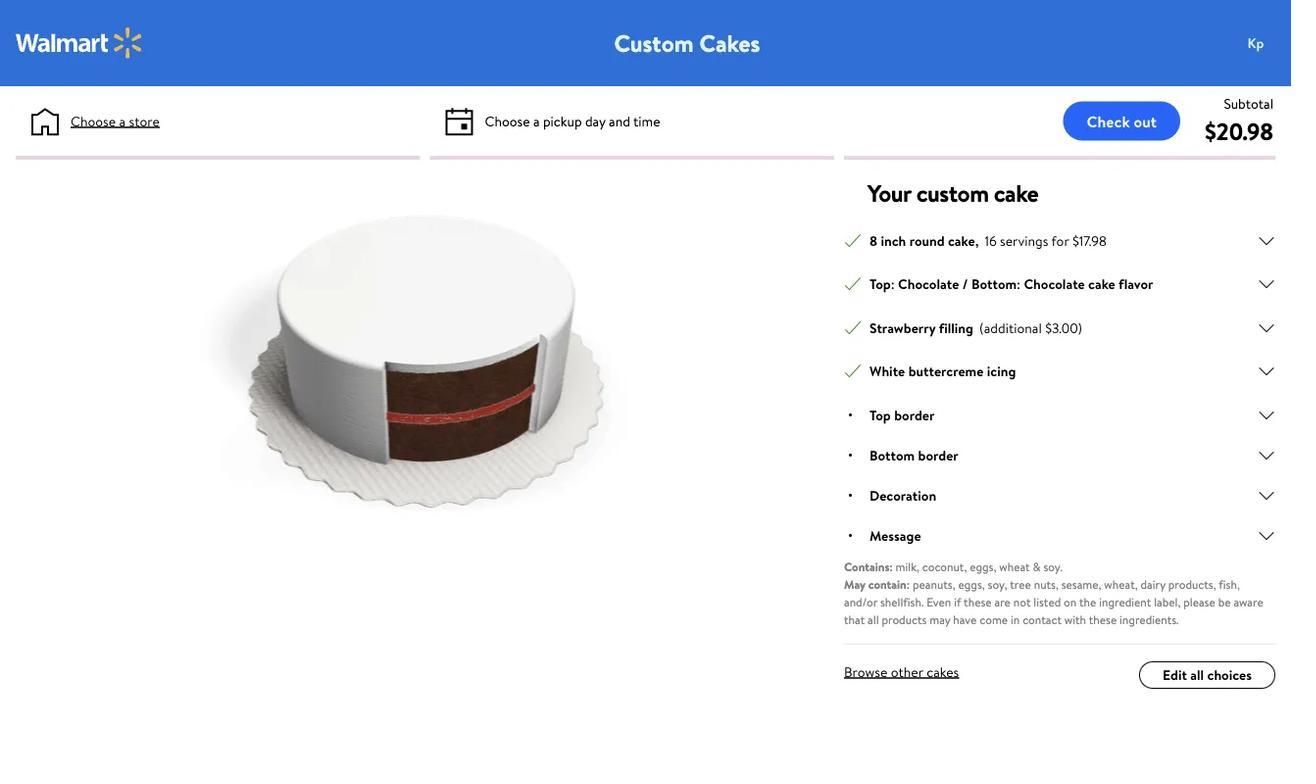 Task type: describe. For each thing, give the bounding box(es) containing it.
milk,
[[896, 559, 920, 575]]

if
[[955, 594, 962, 611]]

choices
[[1208, 666, 1253, 685]]

border for top border
[[895, 406, 935, 425]]

16
[[985, 231, 997, 250]]

(additional
[[980, 318, 1042, 337]]

down arrow image for bottom border
[[1258, 447, 1276, 464]]

your
[[868, 177, 912, 209]]

no selected message, click to change image
[[849, 535, 852, 537]]

fish,
[[1219, 576, 1241, 593]]

selected, click to change image for white buttercreme icing
[[844, 363, 862, 381]]

bottom border
[[870, 446, 959, 465]]

may contain:
[[844, 576, 913, 593]]

white buttercreme icing
[[870, 362, 1016, 381]]

edit all choices link
[[1140, 662, 1276, 690]]

bottom:
[[972, 275, 1021, 294]]

wheat
[[1000, 559, 1031, 575]]

please
[[1184, 594, 1216, 611]]

down arrow image for white buttercreme icing
[[1258, 363, 1276, 381]]

down arrow image for top border
[[1258, 407, 1276, 424]]

choose for choose a pickup day and time
[[485, 111, 530, 130]]

on
[[1064, 594, 1077, 611]]

selected, click to change image for top: chocolate / bottom: chocolate cake flavor
[[844, 276, 862, 293]]

products,
[[1169, 576, 1217, 593]]

a for pickup
[[534, 111, 540, 130]]

8
[[870, 231, 878, 250]]

inch
[[881, 231, 907, 250]]

store
[[129, 111, 160, 130]]

choose a pickup day and time
[[485, 111, 661, 130]]

bottom
[[870, 446, 915, 465]]

flavor
[[1119, 275, 1154, 294]]

tree
[[1010, 576, 1032, 593]]

peanuts,
[[913, 576, 956, 593]]

no selected decoration, click to change image
[[849, 494, 852, 497]]

strawberry
[[870, 318, 936, 337]]

ingredient
[[1100, 594, 1152, 611]]

custom
[[614, 26, 694, 59]]

custom
[[917, 177, 989, 209]]

day
[[586, 111, 606, 130]]

sesame,
[[1062, 576, 1102, 593]]

listed
[[1034, 594, 1062, 611]]

that
[[844, 612, 865, 628]]

custom cakes
[[614, 26, 761, 59]]

browse other cakes
[[844, 663, 959, 682]]

out
[[1134, 110, 1157, 132]]

edit all choices
[[1163, 666, 1253, 685]]

your custom cake
[[868, 177, 1039, 209]]

are
[[995, 594, 1011, 611]]

browse
[[844, 663, 888, 682]]

top:
[[870, 275, 895, 294]]

1 horizontal spatial these
[[1089, 612, 1117, 628]]

8 inch round cake 16 servings for $17.98
[[870, 231, 1107, 250]]

1 horizontal spatial cake
[[994, 177, 1039, 209]]

soy.
[[1044, 559, 1063, 575]]

edit
[[1163, 666, 1188, 685]]

contact
[[1023, 612, 1062, 628]]

may
[[930, 612, 951, 628]]

top
[[870, 406, 891, 425]]

top border
[[870, 406, 935, 425]]

top: chocolate / bottom: chocolate cake flavor link
[[844, 274, 1276, 295]]

kp
[[1248, 33, 1265, 52]]

white buttercreme icing link
[[844, 361, 1276, 382]]

products
[[882, 612, 927, 628]]

top border link
[[844, 405, 1276, 426]]

down arrow image for decoration
[[1258, 487, 1276, 505]]

$17.98
[[1073, 231, 1107, 250]]

may
[[844, 576, 866, 593]]

contains: milk, coconut, eggs, wheat & soy.
[[844, 559, 1063, 575]]

subtotal $20.98
[[1205, 94, 1274, 148]]

cakes
[[927, 663, 959, 682]]

servings
[[1001, 231, 1049, 250]]

and
[[609, 111, 631, 130]]

message link
[[844, 526, 1276, 546]]

&
[[1033, 559, 1041, 575]]

no selected top border, click to change image
[[849, 414, 852, 417]]



Task type: locate. For each thing, give the bounding box(es) containing it.
2 horizontal spatial cake
[[1089, 275, 1116, 294]]

cake left flavor
[[1089, 275, 1116, 294]]

5 down arrow image from the top
[[1258, 447, 1276, 464]]

choose left 'store'
[[71, 111, 116, 130]]

subtotal
[[1224, 94, 1274, 113]]

3 down arrow image from the top
[[1258, 319, 1276, 337]]

these right if
[[964, 594, 992, 611]]

1 down arrow image from the top
[[1258, 232, 1276, 250]]

a left "pickup"
[[534, 111, 540, 130]]

0 vertical spatial all
[[868, 612, 879, 628]]

0 vertical spatial border
[[895, 406, 935, 425]]

down arrow image for top: chocolate / bottom: chocolate cake flavor
[[1258, 276, 1276, 293]]

strawberry filling (additional $3.00)
[[870, 318, 1083, 337]]

selected, click to change image inside top: chocolate / bottom: chocolate cake flavor link
[[844, 276, 862, 293]]

a inside "link"
[[119, 111, 126, 130]]

these
[[964, 594, 992, 611], [1089, 612, 1117, 628]]

no selected bottom border, click to change image
[[849, 454, 852, 457]]

chocolate left the /
[[899, 275, 960, 294]]

0 vertical spatial down arrow image
[[1258, 363, 1276, 381]]

eggs, up the soy,
[[970, 559, 997, 575]]

1 horizontal spatial chocolate
[[1024, 275, 1086, 294]]

0 vertical spatial selected, click to change image
[[844, 232, 862, 250]]

1 choose from the left
[[71, 111, 116, 130]]

2 vertical spatial cake
[[1089, 275, 1116, 294]]

1 horizontal spatial a
[[534, 111, 540, 130]]

contains:
[[844, 559, 893, 575]]

selected, click to change image left 8
[[844, 232, 862, 250]]

icing
[[987, 362, 1016, 381]]

0 vertical spatial cake
[[994, 177, 1039, 209]]

selected, click to change image left white
[[844, 363, 862, 381]]

message
[[870, 526, 922, 545]]

down arrow image for message
[[1258, 527, 1276, 545]]

all right edit
[[1191, 666, 1205, 685]]

check out
[[1087, 110, 1157, 132]]

cakes
[[700, 26, 761, 59]]

soy,
[[988, 576, 1008, 593]]

have
[[954, 612, 977, 628]]

come
[[980, 612, 1008, 628]]

in
[[1011, 612, 1020, 628]]

1 vertical spatial down arrow image
[[1258, 527, 1276, 545]]

shellfish.
[[881, 594, 924, 611]]

0 horizontal spatial choose
[[71, 111, 116, 130]]

choose inside choose a store "link"
[[71, 111, 116, 130]]

chocolate
[[899, 275, 960, 294], [1024, 275, 1086, 294]]

choose a store
[[71, 111, 160, 130]]

down arrow image inside white buttercreme icing link
[[1258, 363, 1276, 381]]

back to walmart.com image
[[16, 27, 143, 59]]

contain:
[[869, 576, 910, 593]]

2 selected, click to change image from the top
[[844, 276, 862, 293]]

even
[[927, 594, 952, 611]]

wheat,
[[1105, 576, 1138, 593]]

1 vertical spatial cake
[[948, 231, 976, 250]]

selected, click to change image left top:
[[844, 276, 862, 293]]

1 a from the left
[[119, 111, 126, 130]]

be
[[1219, 594, 1231, 611]]

white
[[870, 362, 906, 381]]

selected, click to change image for 8 inch round cake
[[844, 232, 862, 250]]

down arrow image inside 'bottom border' link
[[1258, 447, 1276, 464]]

kp button
[[1237, 24, 1292, 63]]

0 horizontal spatial chocolate
[[899, 275, 960, 294]]

0 horizontal spatial all
[[868, 612, 879, 628]]

nuts,
[[1034, 576, 1059, 593]]

cake
[[994, 177, 1039, 209], [948, 231, 976, 250], [1089, 275, 1116, 294]]

$3.00)
[[1046, 318, 1083, 337]]

all
[[868, 612, 879, 628], [1191, 666, 1205, 685]]

selected, click to change image
[[844, 319, 862, 337], [844, 363, 862, 381]]

browse other cakes button
[[844, 662, 959, 683]]

0 vertical spatial selected, click to change image
[[844, 319, 862, 337]]

0 horizontal spatial a
[[119, 111, 126, 130]]

0 vertical spatial eggs,
[[970, 559, 997, 575]]

with
[[1065, 612, 1087, 628]]

1 down arrow image from the top
[[1258, 363, 1276, 381]]

the
[[1080, 594, 1097, 611]]

aware
[[1234, 594, 1264, 611]]

eggs, up if
[[959, 576, 985, 593]]

choose
[[71, 111, 116, 130], [485, 111, 530, 130]]

1 vertical spatial border
[[919, 446, 959, 465]]

ingredients.
[[1120, 612, 1179, 628]]

a
[[119, 111, 126, 130], [534, 111, 540, 130]]

selected, click to change image inside white buttercreme icing link
[[844, 363, 862, 381]]

border for bottom border
[[919, 446, 959, 465]]

bottom border link
[[844, 445, 1276, 466]]

choose left "pickup"
[[485, 111, 530, 130]]

eggs, inside peanuts, eggs, soy, tree nuts, sesame, wheat, dairy products, fish, and/or shellfish. even if these are not listed on the ingredient label, please be aware that all products may have come in contact with these ingredients.
[[959, 576, 985, 593]]

peanuts, eggs, soy, tree nuts, sesame, wheat, dairy products, fish, and/or shellfish. even if these are not listed on the ingredient label, please be aware that all products may have come in contact with these ingredients.
[[844, 576, 1264, 628]]

border
[[895, 406, 935, 425], [919, 446, 959, 465]]

buttercreme
[[909, 362, 984, 381]]

1 vertical spatial all
[[1191, 666, 1205, 685]]

eggs,
[[970, 559, 997, 575], [959, 576, 985, 593]]

2 a from the left
[[534, 111, 540, 130]]

1 horizontal spatial choose
[[485, 111, 530, 130]]

for
[[1052, 231, 1070, 250]]

2 choose from the left
[[485, 111, 530, 130]]

1 selected, click to change image from the top
[[844, 319, 862, 337]]

down arrow image
[[1258, 363, 1276, 381], [1258, 527, 1276, 545]]

cake left 16 at the top of the page
[[948, 231, 976, 250]]

1 vertical spatial eggs,
[[959, 576, 985, 593]]

selected, click to change image for strawberry filling
[[844, 319, 862, 337]]

2 down arrow image from the top
[[1258, 527, 1276, 545]]

selected, click to change image
[[844, 232, 862, 250], [844, 276, 862, 293]]

decoration
[[870, 486, 937, 505]]

1 chocolate from the left
[[899, 275, 960, 294]]

choose for choose a store
[[71, 111, 116, 130]]

check out button
[[1064, 102, 1181, 141]]

round
[[910, 231, 945, 250]]

a left 'store'
[[119, 111, 126, 130]]

time
[[634, 111, 661, 130]]

choose a store link
[[71, 111, 160, 131]]

chocolate down for
[[1024, 275, 1086, 294]]

2 down arrow image from the top
[[1258, 276, 1276, 293]]

/
[[963, 275, 969, 294]]

down arrow image inside top border link
[[1258, 407, 1276, 424]]

border right the 'top'
[[895, 406, 935, 425]]

0 horizontal spatial these
[[964, 594, 992, 611]]

and/or
[[844, 594, 878, 611]]

1 selected, click to change image from the top
[[844, 232, 862, 250]]

1 vertical spatial these
[[1089, 612, 1117, 628]]

$20.98
[[1205, 115, 1274, 148]]

down arrow image inside decoration link
[[1258, 487, 1276, 505]]

0 vertical spatial these
[[964, 594, 992, 611]]

border right bottom
[[919, 446, 959, 465]]

all right that on the bottom right of page
[[868, 612, 879, 628]]

down arrow image inside top: chocolate / bottom: chocolate cake flavor link
[[1258, 276, 1276, 293]]

0 horizontal spatial cake
[[948, 231, 976, 250]]

2 selected, click to change image from the top
[[844, 363, 862, 381]]

top: chocolate / bottom: chocolate cake flavor
[[870, 275, 1154, 294]]

6 down arrow image from the top
[[1258, 487, 1276, 505]]

4 down arrow image from the top
[[1258, 407, 1276, 424]]

cake up servings
[[994, 177, 1039, 209]]

1 horizontal spatial all
[[1191, 666, 1205, 685]]

1 vertical spatial selected, click to change image
[[844, 363, 862, 381]]

pickup
[[543, 111, 582, 130]]

these down the
[[1089, 612, 1117, 628]]

all inside peanuts, eggs, soy, tree nuts, sesame, wheat, dairy products, fish, and/or shellfish. even if these are not listed on the ingredient label, please be aware that all products may have come in contact with these ingredients.
[[868, 612, 879, 628]]

not
[[1014, 594, 1031, 611]]

dairy
[[1141, 576, 1166, 593]]

filling
[[939, 318, 974, 337]]

2 chocolate from the left
[[1024, 275, 1086, 294]]

selected, click to change image left strawberry
[[844, 319, 862, 337]]

other
[[891, 663, 924, 682]]

a for store
[[119, 111, 126, 130]]

decoration link
[[844, 486, 1276, 506]]

down arrow image
[[1258, 232, 1276, 250], [1258, 276, 1276, 293], [1258, 319, 1276, 337], [1258, 407, 1276, 424], [1258, 447, 1276, 464], [1258, 487, 1276, 505]]

1 vertical spatial selected, click to change image
[[844, 276, 862, 293]]

check
[[1087, 110, 1131, 132]]

coconut,
[[923, 559, 967, 575]]



Task type: vqa. For each thing, say whether or not it's contained in the screenshot.
ingredient at right bottom
yes



